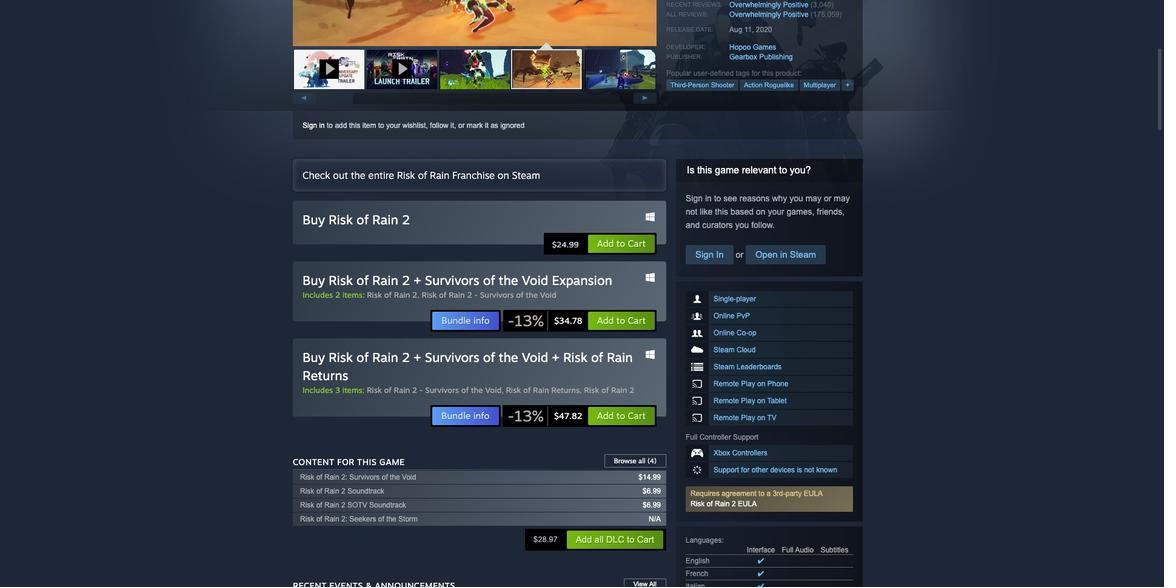 Task type: describe. For each thing, give the bounding box(es) containing it.
to right dlc
[[627, 535, 635, 545]]

shooter
[[712, 81, 735, 89]]

info for expansion
[[474, 315, 490, 326]]

publisher:
[[667, 53, 703, 60]]

third-person shooter link
[[667, 79, 739, 91]]

in for sign in to add this item to your wishlist, follow it, or mark it as ignored
[[319, 121, 325, 130]]

games
[[753, 43, 777, 52]]

agreement
[[722, 490, 757, 498]]

remote play on phone link
[[686, 376, 854, 392]]

info for +
[[474, 410, 490, 422]]

add left dlc
[[576, 535, 592, 545]]

includes inside buy risk of rain 2 + survivors of the void expansion includes 2 items: risk of rain 2 , risk of rain 2 - survivors of the void
[[303, 290, 333, 300]]

languages :
[[686, 536, 724, 545]]

is
[[798, 466, 803, 474]]

buy risk of rain 2 + survivors of the void expansion includes 2 items: risk of rain 2 , risk of rain 2 - survivors of the void
[[303, 272, 613, 300]]

bundle for risk
[[442, 315, 471, 326]]

aug 11, 2020
[[730, 25, 773, 34]]

of inside "link"
[[418, 169, 427, 181]]

phone
[[768, 380, 789, 388]]

reasons
[[740, 194, 770, 203]]

remote for remote play on tablet
[[714, 397, 740, 405]]

sign in link
[[686, 245, 734, 265]]

is
[[687, 165, 695, 175]]

french
[[686, 570, 709, 578]]

steam down online co-op on the bottom of page
[[714, 346, 735, 354]]

0 horizontal spatial eula
[[738, 500, 757, 508]]

relevant
[[742, 165, 777, 175]]

11,
[[745, 25, 754, 34]]

0 vertical spatial returns
[[303, 368, 349, 383]]

cart for buy risk of rain 2 + survivors of the void expansion add to cart link
[[628, 315, 646, 326]]

browse
[[614, 457, 637, 465]]

add right $34.78
[[597, 315, 614, 326]]

add right "$24.99"
[[597, 238, 614, 249]]

to inside sign in to see reasons why you may or may not like this based on your games, friends, and curators you follow.
[[715, 194, 722, 203]]

add to cart for buy risk of rain 2 + survivors of the void + risk of rain returns
[[597, 410, 646, 422]]

$47.82
[[555, 411, 583, 421]]

op
[[749, 329, 757, 337]]

$34.78
[[555, 316, 583, 326]]

risk of rain returns link
[[506, 385, 580, 395]]

overwhelmingly positive (3,040)
[[730, 1, 834, 9]]

$24.99
[[553, 240, 579, 249]]

to right item
[[378, 121, 385, 130]]

add all dlc to cart
[[576, 535, 655, 545]]

2 vertical spatial or
[[734, 250, 746, 260]]

like
[[700, 207, 713, 217]]

all reviews:
[[667, 11, 709, 18]]

date:
[[697, 26, 714, 33]]

subtitles
[[821, 546, 849, 555]]

this right add
[[349, 121, 361, 130]]

$6.99 for risk of rain 2 sotv soundtrack
[[643, 501, 661, 510]]

hopoo
[[730, 43, 751, 52]]

buy risk of rain 2 + survivors of the void + risk of rain returns includes 3 items: risk of rain 2 - survivors of the void , risk of rain returns , risk of rain 2
[[303, 349, 635, 395]]

person
[[689, 81, 710, 89]]

sign in to add this item to your wishlist, follow it, or mark it as ignored
[[303, 121, 525, 130]]

multiplayer
[[804, 81, 837, 89]]

support for other devices is not known link
[[686, 462, 854, 478]]

single-player link
[[686, 291, 854, 307]]

bundle info link for expansion
[[432, 311, 500, 331]]

sign in to see reasons why you may or may not like this based on your games, friends, and curators you follow.
[[686, 194, 851, 230]]

positive for (175,059)
[[784, 10, 809, 19]]

mark
[[467, 121, 483, 130]]

13% for +
[[515, 407, 544, 425]]

1 horizontal spatial for
[[752, 69, 761, 78]]

1 horizontal spatial ,
[[502, 385, 504, 395]]

requires agreement to a 3rd-party eula risk of rain 2 eula
[[691, 490, 823, 508]]

2 horizontal spatial ,
[[580, 385, 582, 395]]

2 may from the left
[[835, 194, 851, 203]]

0 vertical spatial risk of rain 2 - survivors of the void link
[[422, 290, 557, 300]]

on inside sign in to see reasons why you may or may not like this based on your games, friends, and curators you follow.
[[757, 207, 766, 217]]

aug
[[730, 25, 743, 34]]

reviews: for overwhelmingly positive (175,059)
[[679, 11, 709, 18]]

sign for sign in
[[696, 249, 714, 260]]

popular user-defined tags for this product:
[[667, 69, 802, 78]]

player
[[737, 295, 757, 303]]

follow.
[[752, 220, 775, 230]]

item
[[363, 121, 376, 130]]

based
[[731, 207, 754, 217]]

this
[[357, 457, 377, 467]]

to left add
[[327, 121, 333, 130]]

reviews: for overwhelmingly positive (3,040)
[[693, 1, 723, 8]]

user-
[[694, 69, 711, 78]]

xbox
[[714, 449, 731, 457]]

why
[[773, 194, 788, 203]]

1 may from the left
[[806, 194, 822, 203]]

remote play on tablet link
[[686, 393, 854, 409]]

1 vertical spatial not
[[805, 466, 815, 474]]

full controller support
[[686, 433, 759, 442]]

rain inside requires agreement to a 3rd-party eula risk of rain 2 eula
[[715, 500, 730, 508]]

it
[[485, 121, 489, 130]]

expansion
[[552, 272, 613, 288]]

steam leaderboards link
[[686, 359, 854, 375]]

buy for buy risk of rain 2 + survivors of the void expansion includes 2 items: risk of rain 2 , risk of rain 2 - survivors of the void
[[303, 272, 325, 288]]

cart for add to cart link for buy risk of rain 2 + survivors of the void + risk of rain returns
[[628, 410, 646, 422]]

risk inside "link"
[[397, 169, 415, 181]]

risk of rain 2 soundtrack
[[300, 487, 385, 496]]

curators
[[703, 220, 733, 230]]

sign for sign in to see reasons why you may or may not like this based on your games, friends, and curators you follow.
[[686, 194, 703, 203]]

steam cloud
[[714, 346, 756, 354]]

13% for expansion
[[515, 311, 544, 330]]

or inside sign in to see reasons why you may or may not like this based on your games, friends, and curators you follow.
[[825, 194, 832, 203]]

online for online pvp
[[714, 312, 735, 320]]

audio
[[796, 546, 814, 555]]

- inside buy risk of rain 2 + survivors of the void expansion includes 2 items: risk of rain 2 , risk of rain 2 - survivors of the void
[[475, 290, 478, 300]]

-13% for +
[[508, 407, 544, 425]]

english
[[686, 557, 710, 566]]

out
[[333, 169, 348, 181]]

positive for (3,040)
[[784, 1, 809, 9]]

$6.99 for risk of rain 2 soundtrack
[[643, 487, 661, 496]]

open in steam link
[[746, 245, 826, 265]]

online pvp
[[714, 312, 751, 320]]

in for open in steam
[[781, 249, 788, 260]]

action
[[745, 81, 763, 89]]

and
[[686, 220, 700, 230]]

(4)
[[648, 457, 657, 465]]

-13% for expansion
[[508, 311, 544, 330]]

follow
[[430, 121, 449, 130]]

all for browse
[[639, 457, 646, 465]]

:
[[722, 536, 724, 545]]

full for full controller support
[[686, 433, 698, 442]]

bundle info link for +
[[432, 407, 500, 426]]

steam right open
[[790, 249, 817, 260]]

cloud
[[737, 346, 756, 354]]

0 horizontal spatial or
[[459, 121, 465, 130]]

this inside sign in to see reasons why you may or may not like this based on your games, friends, and curators you follow.
[[716, 207, 729, 217]]

multiplayer link
[[800, 79, 841, 91]]

bundle info for +
[[442, 410, 490, 422]]

bundle for returns
[[442, 410, 471, 422]]

risk inside requires agreement to a 3rd-party eula risk of rain 2 eula
[[691, 500, 705, 508]]

check out the entire risk of rain franchise on steam
[[303, 169, 541, 181]]

sign for sign in to add this item to your wishlist, follow it, or mark it as ignored
[[303, 121, 317, 130]]

risk of rain 2 sotv soundtrack
[[300, 501, 406, 510]]

on for remote play on tablet
[[758, 397, 766, 405]]

content for this game
[[293, 457, 405, 467]]

- inside buy risk of rain 2 + survivors of the void + risk of rain returns includes 3 items: risk of rain 2 - survivors of the void , risk of rain returns , risk of rain 2
[[420, 385, 423, 395]]

buy for buy risk of rain 2
[[303, 212, 325, 228]]

release
[[667, 26, 695, 33]]

wishlist,
[[403, 121, 428, 130]]

recent
[[667, 1, 692, 8]]

$14.99
[[639, 473, 661, 482]]

risk of rain 2: seekers of the storm
[[300, 515, 418, 524]]

overwhelmingly for overwhelmingly positive (3,040)
[[730, 1, 782, 9]]

tags
[[736, 69, 750, 78]]

popular
[[667, 69, 692, 78]]

0 vertical spatial eula
[[804, 490, 823, 498]]

1 add to cart link from the top
[[588, 234, 656, 254]]

add to cart link for buy risk of rain 2 + survivors of the void expansion
[[588, 311, 656, 331]]

on for remote play on phone
[[758, 380, 766, 388]]

open
[[756, 249, 778, 260]]

overwhelmingly positive (175,059)
[[730, 10, 842, 19]]

buy for buy risk of rain 2 + survivors of the void + risk of rain returns includes 3 items: risk of rain 2 - survivors of the void , risk of rain returns , risk of rain 2
[[303, 349, 325, 365]]

buy risk of rain 2
[[303, 212, 410, 228]]



Task type: locate. For each thing, give the bounding box(es) containing it.
or up friends,
[[825, 194, 832, 203]]

0 vertical spatial support
[[734, 433, 759, 442]]

0 horizontal spatial you
[[736, 220, 750, 230]]

$6.99 up n/a
[[643, 501, 661, 510]]

1 bundle info link from the top
[[432, 311, 500, 331]]

on right franchise
[[498, 169, 510, 181]]

1 -13% from the top
[[508, 311, 544, 330]]

0 vertical spatial bundle
[[442, 315, 471, 326]]

all left dlc
[[595, 535, 604, 545]]

on inside remote play on phone link
[[758, 380, 766, 388]]

risk of rain 2: survivors of the void
[[300, 473, 416, 482]]

on left tablet
[[758, 397, 766, 405]]

1 vertical spatial for
[[742, 466, 750, 474]]

on inside check out the entire risk of rain franchise on steam "link"
[[498, 169, 510, 181]]

1 vertical spatial bundle info link
[[432, 407, 500, 426]]

a
[[767, 490, 771, 498]]

(3,040)
[[811, 1, 834, 9]]

2 add to cart from the top
[[597, 315, 646, 326]]

on left 'phone'
[[758, 380, 766, 388]]

2 bundle info from the top
[[442, 410, 490, 422]]

xbox controllers
[[714, 449, 768, 457]]

eula right party
[[804, 490, 823, 498]]

info down buy risk of rain 2 + survivors of the void expansion includes 2 items: risk of rain 2 , risk of rain 2 - survivors of the void
[[474, 315, 490, 326]]

to left the 'a'
[[759, 490, 765, 498]]

positive down overwhelmingly positive (3,040)
[[784, 10, 809, 19]]

for left other
[[742, 466, 750, 474]]

not up and
[[686, 207, 698, 217]]

2 includes from the top
[[303, 385, 333, 395]]

2 bundle from the top
[[442, 410, 471, 422]]

1 vertical spatial remote
[[714, 397, 740, 405]]

0 vertical spatial includes
[[303, 290, 333, 300]]

online co-op
[[714, 329, 757, 337]]

0 vertical spatial -13%
[[508, 311, 544, 330]]

void left expansion
[[522, 272, 549, 288]]

steam down ignored
[[512, 169, 541, 181]]

1 vertical spatial $6.99
[[643, 501, 661, 510]]

1 horizontal spatial returns
[[552, 385, 580, 395]]

1 positive from the top
[[784, 1, 809, 9]]

on inside the remote play on tablet link
[[758, 397, 766, 405]]

not right is
[[805, 466, 815, 474]]

check
[[303, 169, 330, 181]]

online down single-
[[714, 312, 735, 320]]

0 vertical spatial 2:
[[342, 473, 348, 482]]

1 vertical spatial your
[[768, 207, 785, 217]]

is this game relevant to you?
[[687, 165, 812, 175]]

1 2: from the top
[[342, 473, 348, 482]]

leaderboards
[[737, 363, 782, 371]]

play down steam leaderboards
[[742, 380, 756, 388]]

3 play from the top
[[742, 414, 756, 422]]

2 2: from the top
[[342, 515, 348, 524]]

2: for seekers
[[342, 515, 348, 524]]

not inside sign in to see reasons why you may or may not like this based on your games, friends, and curators you follow.
[[686, 207, 698, 217]]

in for sign in to see reasons why you may or may not like this based on your games, friends, and curators you follow.
[[706, 194, 712, 203]]

1 vertical spatial returns
[[552, 385, 580, 395]]

1 play from the top
[[742, 380, 756, 388]]

3
[[336, 385, 340, 395]]

remote for remote play on tv
[[714, 414, 740, 422]]

0 horizontal spatial ,
[[418, 290, 420, 300]]

2 vertical spatial add to cart
[[597, 410, 646, 422]]

1 vertical spatial bundle info
[[442, 410, 490, 422]]

all for add
[[595, 535, 604, 545]]

items: inside buy risk of rain 2 + survivors of the void + risk of rain returns includes 3 items: risk of rain 2 - survivors of the void , risk of rain returns , risk of rain 2
[[343, 385, 365, 395]]

ignored
[[501, 121, 525, 130]]

hopoo games link
[[730, 43, 777, 52]]

void left risk of rain returns link at the left bottom
[[486, 385, 502, 395]]

cart for third add to cart link from the bottom of the page
[[628, 238, 646, 249]]

0 vertical spatial bundle info link
[[432, 311, 500, 331]]

(175,059)
[[811, 10, 842, 19]]

this right the is
[[698, 165, 713, 175]]

single-
[[714, 295, 737, 303]]

1 online from the top
[[714, 312, 735, 320]]

steam leaderboards
[[714, 363, 782, 371]]

0 vertical spatial remote
[[714, 380, 740, 388]]

bundle info link down buy risk of rain 2 + survivors of the void + risk of rain returns includes 3 items: risk of rain 2 - survivors of the void , risk of rain returns , risk of rain 2
[[432, 407, 500, 426]]

bundle info down buy risk of rain 2 + survivors of the void expansion includes 2 items: risk of rain 2 , risk of rain 2 - survivors of the void
[[442, 315, 490, 326]]

sign in link
[[303, 121, 325, 130]]

bundle info down buy risk of rain 2 + survivors of the void + risk of rain returns includes 3 items: risk of rain 2 - survivors of the void , risk of rain returns , risk of rain 2
[[442, 410, 490, 422]]

remote play on tv
[[714, 414, 777, 422]]

sign inside sign in to see reasons why you may or may not like this based on your games, friends, and curators you follow.
[[686, 194, 703, 203]]

0 vertical spatial add to cart link
[[588, 234, 656, 254]]

full left controller
[[686, 433, 698, 442]]

publishing
[[760, 53, 793, 61]]

1 remote from the top
[[714, 380, 740, 388]]

2 vertical spatial sign
[[696, 249, 714, 260]]

play down remote play on tablet
[[742, 414, 756, 422]]

,
[[418, 290, 420, 300], [502, 385, 504, 395], [580, 385, 582, 395]]

1 vertical spatial or
[[825, 194, 832, 203]]

add to cart
[[597, 238, 646, 249], [597, 315, 646, 326], [597, 410, 646, 422]]

2 horizontal spatial in
[[781, 249, 788, 260]]

0 horizontal spatial full
[[686, 433, 698, 442]]

in right open
[[781, 249, 788, 260]]

2 items: from the top
[[343, 385, 365, 395]]

returns up $47.82
[[552, 385, 580, 395]]

0 horizontal spatial your
[[387, 121, 401, 130]]

bundle info for expansion
[[442, 315, 490, 326]]

1 vertical spatial -13%
[[508, 407, 544, 425]]

✔
[[758, 557, 765, 566], [758, 570, 765, 578]]

or right it,
[[459, 121, 465, 130]]

1 13% from the top
[[515, 311, 544, 330]]

3 add to cart link from the top
[[588, 407, 656, 426]]

0 vertical spatial reviews:
[[693, 1, 723, 8]]

bundle down buy risk of rain 2 + survivors of the void expansion includes 2 items: risk of rain 2 , risk of rain 2 - survivors of the void
[[442, 315, 471, 326]]

2 vertical spatial remote
[[714, 414, 740, 422]]

0 vertical spatial 13%
[[515, 311, 544, 330]]

2 online from the top
[[714, 329, 735, 337]]

overwhelmingly
[[730, 1, 782, 9], [730, 10, 782, 19]]

1 vertical spatial in
[[706, 194, 712, 203]]

0 vertical spatial in
[[319, 121, 325, 130]]

0 vertical spatial $6.99
[[643, 487, 661, 496]]

full left audio
[[782, 546, 794, 555]]

sign up like at the right top of the page
[[686, 194, 703, 203]]

includes inside buy risk of rain 2 + survivors of the void + risk of rain returns includes 3 items: risk of rain 2 - survivors of the void , risk of rain returns , risk of rain 2
[[303, 385, 333, 395]]

release date:
[[667, 26, 714, 33]]

on for remote play on tv
[[758, 414, 766, 422]]

0 vertical spatial for
[[752, 69, 761, 78]]

2 add to cart link from the top
[[588, 311, 656, 331]]

1 vertical spatial 13%
[[515, 407, 544, 425]]

1 vertical spatial info
[[474, 410, 490, 422]]

to right $34.78
[[617, 315, 626, 326]]

2 play from the top
[[742, 397, 756, 405]]

in left add
[[319, 121, 325, 130]]

franchise
[[453, 169, 495, 181]]

+
[[846, 81, 850, 89], [414, 272, 422, 288], [414, 349, 422, 365], [552, 349, 560, 365]]

other
[[752, 466, 769, 474]]

your left wishlist, at the top of the page
[[387, 121, 401, 130]]

0 horizontal spatial risk of rain 2 link
[[367, 290, 418, 300]]

0 horizontal spatial may
[[806, 194, 822, 203]]

items: inside buy risk of rain 2 + survivors of the void expansion includes 2 items: risk of rain 2 , risk of rain 2 - survivors of the void
[[343, 290, 365, 300]]

party
[[786, 490, 802, 498]]

sign left in
[[696, 249, 714, 260]]

1 vertical spatial eula
[[738, 500, 757, 508]]

13% left $34.78
[[515, 311, 544, 330]]

online left co-
[[714, 329, 735, 337]]

co-
[[737, 329, 749, 337]]

1 vertical spatial sign
[[686, 194, 703, 203]]

0 vertical spatial or
[[459, 121, 465, 130]]

gearbox
[[730, 53, 758, 61]]

0 vertical spatial not
[[686, 207, 698, 217]]

your inside sign in to see reasons why you may or may not like this based on your games, friends, and curators you follow.
[[768, 207, 785, 217]]

storm
[[399, 515, 418, 524]]

1 horizontal spatial eula
[[804, 490, 823, 498]]

it,
[[451, 121, 457, 130]]

0 vertical spatial buy
[[303, 212, 325, 228]]

add to cart link up expansion
[[588, 234, 656, 254]]

bundle
[[442, 315, 471, 326], [442, 410, 471, 422]]

requires
[[691, 490, 720, 498]]

1 horizontal spatial not
[[805, 466, 815, 474]]

2 info from the top
[[474, 410, 490, 422]]

action roguelike
[[745, 81, 795, 89]]

2 vertical spatial buy
[[303, 349, 325, 365]]

0 horizontal spatial in
[[319, 121, 325, 130]]

full for full audio
[[782, 546, 794, 555]]

to
[[327, 121, 333, 130], [378, 121, 385, 130], [780, 165, 788, 175], [715, 194, 722, 203], [617, 238, 626, 249], [617, 315, 626, 326], [617, 410, 626, 422], [759, 490, 765, 498], [627, 535, 635, 545]]

0 vertical spatial risk of rain 2 link
[[367, 290, 418, 300]]

this up 'action roguelike'
[[763, 69, 774, 78]]

support down xbox
[[714, 466, 740, 474]]

1 vertical spatial includes
[[303, 385, 333, 395]]

eula
[[804, 490, 823, 498], [738, 500, 757, 508]]

void up risk of rain returns link at the left bottom
[[522, 349, 549, 365]]

in inside sign in to see reasons why you may or may not like this based on your games, friends, and curators you follow.
[[706, 194, 712, 203]]

1 items: from the top
[[343, 290, 365, 300]]

0 vertical spatial positive
[[784, 1, 809, 9]]

1 horizontal spatial all
[[639, 457, 646, 465]]

1 vertical spatial online
[[714, 329, 735, 337]]

0 vertical spatial play
[[742, 380, 756, 388]]

-
[[475, 290, 478, 300], [508, 311, 515, 330], [420, 385, 423, 395], [508, 407, 515, 425]]

bundle down buy risk of rain 2 + survivors of the void + risk of rain returns includes 3 items: risk of rain 2 - survivors of the void , risk of rain returns , risk of rain 2
[[442, 410, 471, 422]]

1 vertical spatial buy
[[303, 272, 325, 288]]

-13% down risk of rain returns link at the left bottom
[[508, 407, 544, 425]]

dlc
[[607, 535, 625, 545]]

1 vertical spatial items:
[[343, 385, 365, 395]]

remote up "full controller support"
[[714, 414, 740, 422]]

may
[[806, 194, 822, 203], [835, 194, 851, 203]]

in
[[717, 249, 724, 260]]

1 add to cart from the top
[[597, 238, 646, 249]]

add right $47.82
[[597, 410, 614, 422]]

2 positive from the top
[[784, 10, 809, 19]]

3 buy from the top
[[303, 349, 325, 365]]

-13% left $34.78
[[508, 311, 544, 330]]

your
[[387, 121, 401, 130], [768, 207, 785, 217]]

remote up remote play on tv
[[714, 397, 740, 405]]

add to cart up expansion
[[597, 238, 646, 249]]

on left tv
[[758, 414, 766, 422]]

overwhelmingly for overwhelmingly positive (175,059)
[[730, 10, 782, 19]]

your down why at the top
[[768, 207, 785, 217]]

+ inside buy risk of rain 2 + survivors of the void expansion includes 2 items: risk of rain 2 , risk of rain 2 - survivors of the void
[[414, 272, 422, 288]]

on up follow.
[[757, 207, 766, 217]]

2 remote from the top
[[714, 397, 740, 405]]

1 horizontal spatial or
[[734, 250, 746, 260]]

0 horizontal spatial all
[[595, 535, 604, 545]]

1 $6.99 from the top
[[643, 487, 661, 496]]

0 vertical spatial you
[[790, 194, 804, 203]]

0 vertical spatial your
[[387, 121, 401, 130]]

1 bundle from the top
[[442, 315, 471, 326]]

1 overwhelmingly from the top
[[730, 1, 782, 9]]

or right in
[[734, 250, 746, 260]]

1 vertical spatial add to cart link
[[588, 311, 656, 331]]

add to cart link up browse
[[588, 407, 656, 426]]

1 vertical spatial reviews:
[[679, 11, 709, 18]]

remote for remote play on phone
[[714, 380, 740, 388]]

bundle info link down buy risk of rain 2 + survivors of the void expansion includes 2 items: risk of rain 2 , risk of rain 2 - survivors of the void
[[432, 311, 500, 331]]

add to cart link right $34.78
[[588, 311, 656, 331]]

2 overwhelmingly from the top
[[730, 10, 782, 19]]

0 vertical spatial info
[[474, 315, 490, 326]]

remote play on phone
[[714, 380, 789, 388]]

on inside remote play on tv link
[[758, 414, 766, 422]]

steam inside "link"
[[512, 169, 541, 181]]

to left you?
[[780, 165, 788, 175]]

content
[[293, 457, 335, 467]]

add to cart up browse
[[597, 410, 646, 422]]

add
[[335, 121, 347, 130]]

pvp
[[737, 312, 751, 320]]

✔ for english
[[758, 557, 765, 566]]

soundtrack down risk of rain 2: survivors of the void
[[348, 487, 385, 496]]

0 vertical spatial all
[[639, 457, 646, 465]]

third-person shooter
[[671, 81, 735, 89]]

0 vertical spatial ✔
[[758, 557, 765, 566]]

steam down steam cloud at the bottom of the page
[[714, 363, 735, 371]]

all left (4)
[[639, 457, 646, 465]]

2 $6.99 from the top
[[643, 501, 661, 510]]

sign left add
[[303, 121, 317, 130]]

steam
[[512, 169, 541, 181], [790, 249, 817, 260], [714, 346, 735, 354], [714, 363, 735, 371]]

reviews: down recent reviews:
[[679, 11, 709, 18]]

1 vertical spatial play
[[742, 397, 756, 405]]

0 vertical spatial sign
[[303, 121, 317, 130]]

game
[[380, 457, 405, 467]]

play
[[742, 380, 756, 388], [742, 397, 756, 405], [742, 414, 756, 422]]

controllers
[[733, 449, 768, 457]]

0 vertical spatial add to cart
[[597, 238, 646, 249]]

of inside requires agreement to a 3rd-party eula risk of rain 2 eula
[[707, 500, 713, 508]]

0 horizontal spatial for
[[742, 466, 750, 474]]

for
[[337, 457, 355, 467]]

to inside requires agreement to a 3rd-party eula risk of rain 2 eula
[[759, 490, 765, 498]]

2: for survivors
[[342, 473, 348, 482]]

you up games,
[[790, 194, 804, 203]]

includes
[[303, 290, 333, 300], [303, 385, 333, 395]]

for up action
[[752, 69, 761, 78]]

void
[[522, 272, 549, 288], [541, 290, 557, 300], [522, 349, 549, 365], [486, 385, 502, 395], [402, 473, 416, 482]]

eula down agreement
[[738, 500, 757, 508]]

add all dlc to cart link
[[567, 530, 664, 550]]

may up friends,
[[835, 194, 851, 203]]

developer:
[[667, 44, 706, 50]]

void down game
[[402, 473, 416, 482]]

2: up risk of rain 2 soundtrack
[[342, 473, 348, 482]]

0 vertical spatial soundtrack
[[348, 487, 385, 496]]

info down buy risk of rain 2 + survivors of the void + risk of rain returns includes 3 items: risk of rain 2 - survivors of the void , risk of rain returns , risk of rain 2
[[474, 410, 490, 422]]

add to cart right $34.78
[[597, 315, 646, 326]]

add to cart for buy risk of rain 2 + survivors of the void expansion
[[597, 315, 646, 326]]

2 vertical spatial add to cart link
[[588, 407, 656, 426]]

to left see
[[715, 194, 722, 203]]

1 ✔ from the top
[[758, 557, 765, 566]]

0 vertical spatial full
[[686, 433, 698, 442]]

entire
[[369, 169, 394, 181]]

positive up overwhelmingly positive (175,059)
[[784, 1, 809, 9]]

, inside buy risk of rain 2 + survivors of the void expansion includes 2 items: risk of rain 2 , risk of rain 2 - survivors of the void
[[418, 290, 420, 300]]

online for online co-op
[[714, 329, 735, 337]]

add to cart link for buy risk of rain 2 + survivors of the void + risk of rain returns
[[588, 407, 656, 426]]

to up browse
[[617, 410, 626, 422]]

1 vertical spatial risk of rain 2 - survivors of the void link
[[367, 385, 502, 395]]

the inside "link"
[[351, 169, 366, 181]]

of
[[418, 169, 427, 181], [357, 212, 369, 228], [357, 272, 369, 288], [483, 272, 495, 288], [385, 290, 392, 300], [439, 290, 447, 300], [516, 290, 524, 300], [357, 349, 369, 365], [483, 349, 495, 365], [592, 349, 604, 365], [384, 385, 392, 395], [462, 385, 469, 395], [524, 385, 531, 395], [602, 385, 609, 395], [317, 473, 323, 482], [382, 473, 388, 482], [317, 487, 323, 496], [707, 500, 713, 508], [317, 501, 323, 510], [317, 515, 323, 524], [378, 515, 385, 524]]

2 13% from the top
[[515, 407, 544, 425]]

all
[[639, 457, 646, 465], [595, 535, 604, 545]]

soundtrack up storm
[[370, 501, 406, 510]]

this up 'curators'
[[716, 207, 729, 217]]

2 vertical spatial in
[[781, 249, 788, 260]]

to right "$24.99"
[[617, 238, 626, 249]]

void up $34.78
[[541, 290, 557, 300]]

online co-op link
[[686, 325, 854, 341]]

you
[[790, 194, 804, 203], [736, 220, 750, 230]]

play for tablet
[[742, 397, 756, 405]]

rain inside "link"
[[430, 169, 450, 181]]

2: down risk of rain 2 sotv soundtrack
[[342, 515, 348, 524]]

remote play on tablet
[[714, 397, 787, 405]]

remote down steam leaderboards
[[714, 380, 740, 388]]

third-
[[671, 81, 689, 89]]

support up controllers
[[734, 433, 759, 442]]

0 vertical spatial items:
[[343, 290, 365, 300]]

cart
[[628, 238, 646, 249], [628, 315, 646, 326], [628, 410, 646, 422], [637, 535, 655, 545]]

2 inside requires agreement to a 3rd-party eula risk of rain 2 eula
[[732, 500, 736, 508]]

1 horizontal spatial your
[[768, 207, 785, 217]]

1 horizontal spatial may
[[835, 194, 851, 203]]

survivors
[[425, 272, 480, 288], [480, 290, 514, 300], [425, 349, 480, 365], [426, 385, 459, 395], [350, 473, 380, 482]]

1 vertical spatial overwhelmingly
[[730, 10, 782, 19]]

play down remote play on phone
[[742, 397, 756, 405]]

2 ✔ from the top
[[758, 570, 765, 578]]

1 vertical spatial risk of rain 2 link
[[585, 385, 635, 395]]

positive
[[784, 1, 809, 9], [784, 10, 809, 19]]

3 remote from the top
[[714, 414, 740, 422]]

0 horizontal spatial not
[[686, 207, 698, 217]]

1 info from the top
[[474, 315, 490, 326]]

1 vertical spatial all
[[595, 535, 604, 545]]

1 vertical spatial you
[[736, 220, 750, 230]]

✔ for french
[[758, 570, 765, 578]]

1 vertical spatial bundle
[[442, 410, 471, 422]]

2 buy from the top
[[303, 272, 325, 288]]

1 vertical spatial add to cart
[[597, 315, 646, 326]]

in up like at the right top of the page
[[706, 194, 712, 203]]

all
[[667, 11, 677, 18]]

buy inside buy risk of rain 2 + survivors of the void expansion includes 2 items: risk of rain 2 , risk of rain 2 - survivors of the void
[[303, 272, 325, 288]]

languages
[[686, 536, 722, 545]]

play for phone
[[742, 380, 756, 388]]

1 vertical spatial ✔
[[758, 570, 765, 578]]

check out the entire risk of rain franchise on steam link
[[293, 159, 667, 192]]

1 includes from the top
[[303, 290, 333, 300]]

0 vertical spatial overwhelmingly
[[730, 1, 782, 9]]

hopoo games
[[730, 43, 777, 52]]

2 -13% from the top
[[508, 407, 544, 425]]

buy inside buy risk of rain 2 + survivors of the void + risk of rain returns includes 3 items: risk of rain 2 - survivors of the void , risk of rain returns , risk of rain 2
[[303, 349, 325, 365]]

3 add to cart from the top
[[597, 410, 646, 422]]

reviews: up 'all reviews:'
[[693, 1, 723, 8]]

1 horizontal spatial you
[[790, 194, 804, 203]]

1 vertical spatial support
[[714, 466, 740, 474]]

controller
[[700, 433, 732, 442]]

1 vertical spatial 2:
[[342, 515, 348, 524]]

bundle info link
[[432, 311, 500, 331], [432, 407, 500, 426]]

may up games,
[[806, 194, 822, 203]]

you down based
[[736, 220, 750, 230]]

1 horizontal spatial risk of rain 2 link
[[585, 385, 635, 395]]

returns up 3 on the bottom left of the page
[[303, 368, 349, 383]]

play for tv
[[742, 414, 756, 422]]

1 bundle info from the top
[[442, 315, 490, 326]]

browse all (4)
[[614, 457, 657, 465]]

2020
[[757, 25, 773, 34]]

1 vertical spatial soundtrack
[[370, 501, 406, 510]]

2 horizontal spatial or
[[825, 194, 832, 203]]

2 bundle info link from the top
[[432, 407, 500, 426]]

0 vertical spatial bundle info
[[442, 315, 490, 326]]

1 vertical spatial full
[[782, 546, 794, 555]]

n/a
[[649, 515, 661, 524]]

1 buy from the top
[[303, 212, 325, 228]]

13% down risk of rain returns link at the left bottom
[[515, 407, 544, 425]]

$6.99 down $14.99
[[643, 487, 661, 496]]

0 vertical spatial online
[[714, 312, 735, 320]]



Task type: vqa. For each thing, say whether or not it's contained in the screenshot.
the bottommost -13%
yes



